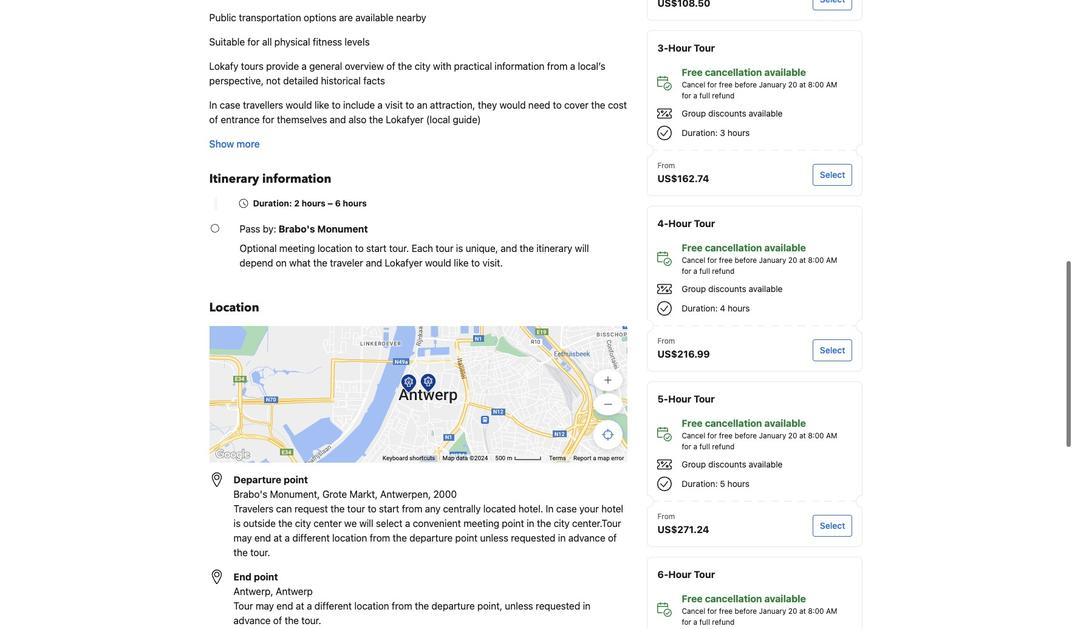 Task type: vqa. For each thing, say whether or not it's contained in the screenshot.


Task type: locate. For each thing, give the bounding box(es) containing it.
2 vertical spatial select
[[820, 521, 846, 531]]

themselves
[[277, 114, 327, 125]]

from inside from us$271.24
[[658, 512, 675, 522]]

information
[[495, 61, 545, 72], [262, 171, 332, 187]]

suitable for all physical fitness levels
[[209, 36, 370, 47]]

group for us$271.24
[[682, 460, 706, 470]]

0 vertical spatial is
[[456, 243, 463, 254]]

different
[[293, 533, 330, 544], [315, 601, 352, 612]]

3 full from the top
[[700, 443, 711, 452]]

2 vertical spatial group
[[682, 460, 706, 470]]

city left with
[[415, 61, 431, 72]]

20 for 3-hour tour
[[789, 80, 798, 89]]

2 free cancellation available cancel for free before january 20 at 8:00 am for a full refund from the top
[[682, 243, 838, 276]]

4 before from the top
[[735, 607, 758, 616]]

is left unique,
[[456, 243, 463, 254]]

case left your at the right of the page
[[557, 504, 577, 515]]

6-hour tour
[[658, 570, 716, 581]]

hours right the 3 at the top right of page
[[728, 128, 750, 138]]

500
[[496, 455, 506, 462]]

a down antwerp at the left bottom of the page
[[307, 601, 312, 612]]

1 vertical spatial discounts
[[709, 284, 747, 294]]

3 8:00 from the top
[[809, 432, 825, 441]]

departure left point, on the bottom of the page
[[432, 601, 475, 612]]

group discounts available up 4
[[682, 284, 783, 294]]

1 vertical spatial case
[[557, 504, 577, 515]]

0 vertical spatial and
[[330, 114, 346, 125]]

2 full from the top
[[700, 267, 711, 276]]

1 select button from the top
[[813, 164, 853, 186]]

lokafy
[[209, 61, 239, 72]]

1 group discounts available from the top
[[682, 108, 783, 119]]

itinerary information
[[209, 171, 332, 187]]

0 horizontal spatial end
[[255, 533, 271, 544]]

select button for us$271.24
[[813, 515, 853, 537]]

from up 'us$271.24'
[[658, 512, 675, 522]]

0 vertical spatial departure
[[410, 533, 453, 544]]

2 refund from the top
[[713, 267, 735, 276]]

2 8:00 from the top
[[809, 256, 825, 265]]

1 vertical spatial group discounts available
[[682, 284, 783, 294]]

hours right 4
[[728, 303, 750, 314]]

20 for 4-hour tour
[[789, 256, 798, 265]]

cancellation down 6-hour tour
[[705, 594, 763, 605]]

2 discounts from the top
[[709, 284, 747, 294]]

brabo's down 2
[[279, 224, 315, 235]]

from up us$216.99 on the right of the page
[[658, 337, 675, 346]]

brabo's inside departure point brabo's monument, grote markt, antwerpen, 2000 travelers can request the tour to start from any centrally located hotel. in case your hotel is outside the city center we will select a convenient meeting point in the city center.tour may end at a different location from the departure point unless requested in advance of the tour.
[[234, 489, 268, 500]]

is
[[456, 243, 463, 254], [234, 519, 241, 529]]

request
[[295, 504, 328, 515]]

3 select button from the top
[[813, 515, 853, 537]]

1 vertical spatial location
[[333, 533, 367, 544]]

departure inside departure point brabo's monument, grote markt, antwerpen, 2000 travelers can request the tour to start from any centrally located hotel. in case your hotel is outside the city center we will select a convenient meeting point in the city center.tour may end at a different location from the departure point unless requested in advance of the tour.
[[410, 533, 453, 544]]

can
[[276, 504, 292, 515]]

1 january from the top
[[760, 80, 787, 89]]

terms link
[[549, 455, 567, 462]]

tour inside optional meeting location to start tour. each tour is unique, and the itinerary will depend on what the traveler and lokafyer would like to visit.
[[436, 243, 454, 254]]

1 horizontal spatial in
[[546, 504, 554, 515]]

1 before from the top
[[735, 80, 758, 89]]

2 select from the top
[[820, 345, 846, 356]]

hotel
[[602, 504, 624, 515]]

1 hour from the top
[[669, 43, 692, 53]]

1 vertical spatial requested
[[536, 601, 581, 612]]

1 horizontal spatial in
[[558, 533, 566, 544]]

may down antwerp,
[[256, 601, 274, 612]]

like down unique,
[[454, 258, 469, 269]]

0 vertical spatial advance
[[569, 533, 606, 544]]

outside
[[243, 519, 276, 529]]

1 vertical spatial departure
[[432, 601, 475, 612]]

2 horizontal spatial tour.
[[389, 243, 409, 254]]

tour right 4-
[[695, 218, 716, 229]]

before for 4-hour tour
[[735, 256, 758, 265]]

1 vertical spatial from
[[658, 337, 675, 346]]

1 vertical spatial meeting
[[464, 519, 500, 529]]

cancel down 5-hour tour
[[682, 432, 706, 441]]

1 horizontal spatial meeting
[[464, 519, 500, 529]]

any
[[425, 504, 441, 515]]

group up duration: 4 hours at right
[[682, 284, 706, 294]]

0 vertical spatial select
[[820, 170, 846, 180]]

would down each
[[425, 258, 452, 269]]

1 refund from the top
[[713, 91, 735, 100]]

google image
[[212, 447, 253, 463]]

of down antwerp at the left bottom of the page
[[273, 616, 282, 627]]

2 free from the top
[[682, 243, 703, 253]]

4 free cancellation available cancel for free before january 20 at 8:00 am for a full refund from the top
[[682, 594, 838, 627]]

1 vertical spatial lokafyer
[[385, 258, 423, 269]]

tour for 5-hour tour
[[694, 394, 715, 405]]

2 horizontal spatial and
[[501, 243, 517, 254]]

1 vertical spatial group
[[682, 284, 706, 294]]

point up monument, in the left bottom of the page
[[284, 475, 308, 486]]

duration: 3 hours
[[682, 128, 750, 138]]

cancellation down 5-hour tour
[[705, 418, 763, 429]]

1 horizontal spatial brabo's
[[279, 224, 315, 235]]

0 vertical spatial brabo's
[[279, 224, 315, 235]]

of up 'show'
[[209, 114, 218, 125]]

2 vertical spatial from
[[658, 512, 675, 522]]

0 vertical spatial discounts
[[709, 108, 747, 119]]

0 horizontal spatial will
[[360, 519, 374, 529]]

a up duration: 5 hours
[[694, 443, 698, 452]]

will inside optional meeting location to start tour. each tour is unique, and the itinerary will depend on what the traveler and lokafyer would like to visit.
[[575, 243, 589, 254]]

hour for 4-
[[669, 218, 692, 229]]

1 horizontal spatial will
[[575, 243, 589, 254]]

0 horizontal spatial case
[[220, 100, 241, 111]]

departure inside the end point antwerp, antwerp tour may end at a different location from the departure point, unless requested in advance of the tour.
[[432, 601, 475, 612]]

0 vertical spatial tour.
[[389, 243, 409, 254]]

duration: for 3-hour tour
[[682, 128, 718, 138]]

3 january from the top
[[760, 432, 787, 441]]

is down travelers
[[234, 519, 241, 529]]

a up duration: 4 hours at right
[[694, 267, 698, 276]]

location
[[209, 300, 259, 316]]

2 vertical spatial select button
[[813, 515, 853, 537]]

4 am from the top
[[827, 607, 838, 616]]

physical
[[275, 36, 310, 47]]

lokafyer down visit
[[386, 114, 424, 125]]

refund
[[713, 91, 735, 100], [713, 267, 735, 276], [713, 443, 735, 452], [713, 618, 735, 627]]

different inside the end point antwerp, antwerp tour may end at a different location from the departure point, unless requested in advance of the tour.
[[315, 601, 352, 612]]

1 horizontal spatial is
[[456, 243, 463, 254]]

free
[[682, 67, 703, 78], [682, 243, 703, 253], [682, 418, 703, 429], [682, 594, 703, 605]]

tour for 4-hour tour
[[695, 218, 716, 229]]

0 horizontal spatial and
[[330, 114, 346, 125]]

from for us$162.74
[[658, 161, 675, 170]]

1 free from the top
[[682, 67, 703, 78]]

will
[[575, 243, 589, 254], [360, 519, 374, 529]]

1 vertical spatial in
[[558, 533, 566, 544]]

a right select
[[405, 519, 411, 529]]

discounts for 4-hour tour
[[709, 284, 747, 294]]

1 free cancellation available cancel for free before january 20 at 8:00 am for a full refund from the top
[[682, 67, 838, 100]]

duration: left 4
[[682, 303, 718, 314]]

group discounts available
[[682, 108, 783, 119], [682, 284, 783, 294], [682, 460, 783, 470]]

m
[[507, 455, 513, 462]]

1 horizontal spatial case
[[557, 504, 577, 515]]

0 horizontal spatial may
[[234, 533, 252, 544]]

would up the themselves
[[286, 100, 312, 111]]

2 horizontal spatial in
[[583, 601, 591, 612]]

0 vertical spatial information
[[495, 61, 545, 72]]

3 free from the top
[[682, 418, 703, 429]]

3 discounts from the top
[[709, 460, 747, 470]]

3 free cancellation available cancel for free before january 20 at 8:00 am for a full refund from the top
[[682, 418, 838, 452]]

1 horizontal spatial end
[[277, 601, 293, 612]]

pass
[[240, 224, 260, 235]]

discounts up 5
[[709, 460, 747, 470]]

free for 3-hour tour
[[720, 80, 733, 89]]

0 vertical spatial group discounts available
[[682, 108, 783, 119]]

cancel for 5-hour tour
[[682, 432, 706, 441]]

8:00 for 4-hour tour
[[809, 256, 825, 265]]

of inside the end point antwerp, antwerp tour may end at a different location from the departure point, unless requested in advance of the tour.
[[273, 616, 282, 627]]

3 refund from the top
[[713, 443, 735, 452]]

cost
[[608, 100, 627, 111]]

group discounts available up 5
[[682, 460, 783, 470]]

1 8:00 from the top
[[809, 80, 825, 89]]

group up duration: 3 hours on the top of the page
[[682, 108, 706, 119]]

located
[[484, 504, 516, 515]]

20
[[789, 80, 798, 89], [789, 256, 798, 265], [789, 432, 798, 441], [789, 607, 798, 616]]

tour up we
[[348, 504, 365, 515]]

show more button
[[209, 137, 260, 151]]

1 vertical spatial different
[[315, 601, 352, 612]]

case up entrance
[[220, 100, 241, 111]]

hours for 3-hour tour
[[728, 128, 750, 138]]

facts
[[364, 75, 385, 86]]

0 vertical spatial requested
[[511, 533, 556, 544]]

end down antwerp at the left bottom of the page
[[277, 601, 293, 612]]

hours for 4-hour tour
[[728, 303, 750, 314]]

point inside the end point antwerp, antwerp tour may end at a different location from the departure point, unless requested in advance of the tour.
[[254, 572, 278, 583]]

visit
[[386, 100, 403, 111]]

lokafyer inside in case travellers would like to include a visit to an attraction, they would need to cover the cost of entrance for themselves and also the lokafyer (local guide)
[[386, 114, 424, 125]]

like up the themselves
[[315, 100, 329, 111]]

select button for us$162.74
[[813, 164, 853, 186]]

3 cancel from the top
[[682, 432, 706, 441]]

3 free from the top
[[720, 432, 733, 441]]

1 vertical spatial may
[[256, 601, 274, 612]]

0 vertical spatial will
[[575, 243, 589, 254]]

group up duration: 5 hours
[[682, 460, 706, 470]]

2 vertical spatial and
[[366, 258, 382, 269]]

lokafyer
[[386, 114, 424, 125], [385, 258, 423, 269]]

and left also at the left top of the page
[[330, 114, 346, 125]]

refund down 6-hour tour
[[713, 618, 735, 627]]

0 vertical spatial tour
[[436, 243, 454, 254]]

3 cancellation from the top
[[705, 418, 763, 429]]

1 vertical spatial unless
[[505, 601, 534, 612]]

of right overview
[[387, 61, 396, 72]]

in
[[527, 519, 535, 529], [558, 533, 566, 544], [583, 601, 591, 612]]

group discounts available for 4-hour tour
[[682, 284, 783, 294]]

3 group discounts available from the top
[[682, 460, 783, 470]]

cancellation down 3-hour tour
[[705, 67, 763, 78]]

and
[[330, 114, 346, 125], [501, 243, 517, 254], [366, 258, 382, 269]]

2 vertical spatial tour.
[[302, 616, 322, 627]]

cancel for 3-hour tour
[[682, 80, 706, 89]]

0 horizontal spatial in
[[209, 100, 217, 111]]

free down 3-hour tour
[[682, 67, 703, 78]]

2 am from the top
[[827, 256, 838, 265]]

end down outside
[[255, 533, 271, 544]]

3 before from the top
[[735, 432, 758, 441]]

1 discounts from the top
[[709, 108, 747, 119]]

1 vertical spatial select button
[[813, 340, 853, 362]]

unless down located
[[480, 533, 509, 544]]

1 am from the top
[[827, 80, 838, 89]]

lokafyer down each
[[385, 258, 423, 269]]

departure down convenient
[[410, 533, 453, 544]]

and up visit. at the top left of page
[[501, 243, 517, 254]]

to
[[332, 100, 341, 111], [406, 100, 415, 111], [553, 100, 562, 111], [355, 243, 364, 254], [471, 258, 480, 269], [368, 504, 377, 515]]

refund up 5
[[713, 443, 735, 452]]

to down unique,
[[471, 258, 480, 269]]

1 horizontal spatial may
[[256, 601, 274, 612]]

2 20 from the top
[[789, 256, 798, 265]]

may down outside
[[234, 533, 252, 544]]

2 cancel from the top
[[682, 256, 706, 265]]

unless
[[480, 533, 509, 544], [505, 601, 534, 612]]

1 vertical spatial brabo's
[[234, 489, 268, 500]]

0 vertical spatial in
[[209, 100, 217, 111]]

discounts up the 3 at the top right of page
[[709, 108, 747, 119]]

advance inside the end point antwerp, antwerp tour may end at a different location from the departure point, unless requested in advance of the tour.
[[234, 616, 271, 627]]

cover
[[565, 100, 589, 111]]

0 horizontal spatial tour.
[[251, 548, 270, 559]]

2 horizontal spatial would
[[500, 100, 526, 111]]

a up duration: 3 hours on the top of the page
[[694, 91, 698, 100]]

cancellation down 4-hour tour
[[705, 243, 763, 253]]

meeting inside optional meeting location to start tour. each tour is unique, and the itinerary will depend on what the traveler and lokafyer would like to visit.
[[279, 243, 315, 254]]

free for 5-hour tour
[[682, 418, 703, 429]]

free for 4-hour tour
[[720, 256, 733, 265]]

2 from from the top
[[658, 337, 675, 346]]

2 free from the top
[[720, 256, 733, 265]]

0 horizontal spatial advance
[[234, 616, 271, 627]]

requested inside departure point brabo's monument, grote markt, antwerpen, 2000 travelers can request the tour to start from any centrally located hotel. in case your hotel is outside the city center we will select a convenient meeting point in the city center.tour may end at a different location from the departure point unless requested in advance of the tour.
[[511, 533, 556, 544]]

2 before from the top
[[735, 256, 758, 265]]

of down 'center.tour'
[[608, 533, 617, 544]]

hour
[[669, 43, 692, 53], [669, 218, 692, 229], [669, 394, 692, 405], [669, 570, 692, 581]]

each
[[412, 243, 433, 254]]

information inside lokafy tours provide a general overview of the city with practical information from a local's perspective, not detailed historical facts
[[495, 61, 545, 72]]

group discounts available up the 3 at the top right of page
[[682, 108, 783, 119]]

1 group from the top
[[682, 108, 706, 119]]

1 vertical spatial information
[[262, 171, 332, 187]]

would
[[286, 100, 312, 111], [500, 100, 526, 111], [425, 258, 452, 269]]

tour. inside optional meeting location to start tour. each tour is unique, and the itinerary will depend on what the traveler and lokafyer would like to visit.
[[389, 243, 409, 254]]

meeting
[[279, 243, 315, 254], [464, 519, 500, 529]]

1 vertical spatial in
[[546, 504, 554, 515]]

historical
[[321, 75, 361, 86]]

2 vertical spatial in
[[583, 601, 591, 612]]

cancellation for 4-hour tour
[[705, 243, 763, 253]]

full down 6-hour tour
[[700, 618, 711, 627]]

1 cancellation from the top
[[705, 67, 763, 78]]

1 horizontal spatial tour.
[[302, 616, 322, 627]]

map
[[598, 455, 610, 462]]

free down 4-hour tour
[[682, 243, 703, 253]]

1 free from the top
[[720, 80, 733, 89]]

start down monument
[[367, 243, 387, 254]]

cancel
[[682, 80, 706, 89], [682, 256, 706, 265], [682, 432, 706, 441], [682, 607, 706, 616]]

0 horizontal spatial information
[[262, 171, 332, 187]]

the inside lokafy tours provide a general overview of the city with practical information from a local's perspective, not detailed historical facts
[[398, 61, 412, 72]]

1 vertical spatial will
[[360, 519, 374, 529]]

1 20 from the top
[[789, 80, 798, 89]]

like inside in case travellers would like to include a visit to an attraction, they would need to cover the cost of entrance for themselves and also the lokafyer (local guide)
[[315, 100, 329, 111]]

point
[[284, 475, 308, 486], [502, 519, 525, 529], [456, 533, 478, 544], [254, 572, 278, 583]]

full for 4-hour tour
[[700, 267, 711, 276]]

a down can
[[285, 533, 290, 544]]

0 horizontal spatial brabo's
[[234, 489, 268, 500]]

0 vertical spatial different
[[293, 533, 330, 544]]

2 vertical spatial discounts
[[709, 460, 747, 470]]

a left visit
[[378, 100, 383, 111]]

1 cancel from the top
[[682, 80, 706, 89]]

0 horizontal spatial meeting
[[279, 243, 315, 254]]

antwerp,
[[234, 587, 273, 598]]

january for 4-hour tour
[[760, 256, 787, 265]]

cancellation for 3-hour tour
[[705, 67, 763, 78]]

the
[[398, 61, 412, 72], [592, 100, 606, 111], [369, 114, 384, 125], [520, 243, 534, 254], [313, 258, 328, 269], [331, 504, 345, 515], [278, 519, 293, 529], [537, 519, 552, 529], [393, 533, 407, 544], [234, 548, 248, 559], [415, 601, 429, 612], [285, 616, 299, 627]]

0 vertical spatial unless
[[480, 533, 509, 544]]

1 from from the top
[[658, 161, 675, 170]]

2 hour from the top
[[669, 218, 692, 229]]

need
[[529, 100, 551, 111]]

full up duration: 4 hours at right
[[700, 267, 711, 276]]

3 group from the top
[[682, 460, 706, 470]]

meeting down located
[[464, 519, 500, 529]]

3 select from the top
[[820, 521, 846, 531]]

refund for 4-hour tour
[[713, 267, 735, 276]]

to right need
[[553, 100, 562, 111]]

us$216.99
[[658, 349, 711, 360]]

tour. left each
[[389, 243, 409, 254]]

from us$216.99
[[658, 337, 711, 360]]

free down 6-hour tour
[[682, 594, 703, 605]]

2 vertical spatial group discounts available
[[682, 460, 783, 470]]

of
[[387, 61, 396, 72], [209, 114, 218, 125], [608, 533, 617, 544], [273, 616, 282, 627]]

1 horizontal spatial like
[[454, 258, 469, 269]]

free down 5-hour tour
[[682, 418, 703, 429]]

lokafyer inside optional meeting location to start tour. each tour is unique, and the itinerary will depend on what the traveler and lokafyer would like to visit.
[[385, 258, 423, 269]]

0 horizontal spatial in
[[527, 519, 535, 529]]

am for 4-hour tour
[[827, 256, 838, 265]]

0 horizontal spatial tour
[[348, 504, 365, 515]]

1 select from the top
[[820, 170, 846, 180]]

end inside the end point antwerp, antwerp tour may end at a different location from the departure point, unless requested in advance of the tour.
[[277, 601, 293, 612]]

us$162.74
[[658, 173, 710, 184]]

in right hotel. at the bottom
[[546, 504, 554, 515]]

cancel down 4-hour tour
[[682, 256, 706, 265]]

2 group discounts available from the top
[[682, 284, 783, 294]]

free for 5-hour tour
[[720, 432, 733, 441]]

1 vertical spatial tour.
[[251, 548, 270, 559]]

traveler
[[330, 258, 363, 269]]

tour right 6-
[[694, 570, 716, 581]]

duration:
[[682, 128, 718, 138], [253, 198, 292, 209], [682, 303, 718, 314], [682, 479, 718, 489]]

convenient
[[413, 519, 461, 529]]

select button
[[813, 164, 853, 186], [813, 340, 853, 362], [813, 515, 853, 537]]

cancel down 3-hour tour
[[682, 80, 706, 89]]

advance down 'center.tour'
[[569, 533, 606, 544]]

from inside the from us$162.74
[[658, 161, 675, 170]]

will right we
[[360, 519, 374, 529]]

a left map
[[593, 455, 597, 462]]

a inside the end point antwerp, antwerp tour may end at a different location from the departure point, unless requested in advance of the tour.
[[307, 601, 312, 612]]

a
[[302, 61, 307, 72], [571, 61, 576, 72], [694, 91, 698, 100], [378, 100, 383, 111], [694, 267, 698, 276], [694, 443, 698, 452], [593, 455, 597, 462], [405, 519, 411, 529], [285, 533, 290, 544], [307, 601, 312, 612], [694, 618, 698, 627]]

refund up the 3 at the top right of page
[[713, 91, 735, 100]]

0 vertical spatial like
[[315, 100, 329, 111]]

3 am from the top
[[827, 432, 838, 441]]

free for 4-hour tour
[[682, 243, 703, 253]]

hour for 3-
[[669, 43, 692, 53]]

not
[[266, 75, 281, 86]]

advance inside departure point brabo's monument, grote markt, antwerpen, 2000 travelers can request the tour to start from any centrally located hotel. in case your hotel is outside the city center we will select a convenient meeting point in the city center.tour may end at a different location from the departure point unless requested in advance of the tour.
[[569, 533, 606, 544]]

1 vertical spatial tour
[[348, 504, 365, 515]]

map
[[443, 455, 455, 462]]

1 vertical spatial advance
[[234, 616, 271, 627]]

start inside departure point brabo's monument, grote markt, antwerpen, 2000 travelers can request the tour to start from any centrally located hotel. in case your hotel is outside the city center we will select a convenient meeting point in the city center.tour may end at a different location from the departure point unless requested in advance of the tour.
[[379, 504, 400, 515]]

3 20 from the top
[[789, 432, 798, 441]]

brabo's
[[279, 224, 315, 235], [234, 489, 268, 500]]

0 vertical spatial case
[[220, 100, 241, 111]]

1 horizontal spatial would
[[425, 258, 452, 269]]

0 horizontal spatial like
[[315, 100, 329, 111]]

0 vertical spatial start
[[367, 243, 387, 254]]

and right traveler
[[366, 258, 382, 269]]

like inside optional meeting location to start tour. each tour is unique, and the itinerary will depend on what the traveler and lokafyer would like to visit.
[[454, 258, 469, 269]]

0 vertical spatial end
[[255, 533, 271, 544]]

itinerary
[[209, 171, 259, 187]]

(local
[[427, 114, 451, 125]]

select for us$271.24
[[820, 521, 846, 531]]

tour
[[436, 243, 454, 254], [348, 504, 365, 515]]

optional meeting location to start tour. each tour is unique, and the itinerary will depend on what the traveler and lokafyer would like to visit.
[[240, 243, 589, 269]]

2 select button from the top
[[813, 340, 853, 362]]

from inside the from us$216.99
[[658, 337, 675, 346]]

1 vertical spatial end
[[277, 601, 293, 612]]

1 horizontal spatial city
[[415, 61, 431, 72]]

cancel for 4-hour tour
[[682, 256, 706, 265]]

lokafy tours provide a general overview of the city with practical information from a local's perspective, not detailed historical facts
[[209, 61, 606, 86]]

advance down antwerp,
[[234, 616, 271, 627]]

0 vertical spatial meeting
[[279, 243, 315, 254]]

0 vertical spatial group
[[682, 108, 706, 119]]

tour. down outside
[[251, 548, 270, 559]]

1 horizontal spatial advance
[[569, 533, 606, 544]]

3 from from the top
[[658, 512, 675, 522]]

tour right 5-
[[694, 394, 715, 405]]

tour. down antwerp at the left bottom of the page
[[302, 616, 322, 627]]

requested
[[511, 533, 556, 544], [536, 601, 581, 612]]

cancel down 6-hour tour
[[682, 607, 706, 616]]

city down request
[[295, 519, 311, 529]]

map data ©2024
[[443, 455, 488, 462]]

end inside departure point brabo's monument, grote markt, antwerpen, 2000 travelers can request the tour to start from any centrally located hotel. in case your hotel is outside the city center we will select a convenient meeting point in the city center.tour may end at a different location from the departure point unless requested in advance of the tour.
[[255, 533, 271, 544]]

tour right 3- in the top of the page
[[694, 43, 715, 53]]

optional
[[240, 243, 277, 254]]

to left an
[[406, 100, 415, 111]]

1 horizontal spatial tour
[[436, 243, 454, 254]]

4 january from the top
[[760, 607, 787, 616]]

from
[[548, 61, 568, 72], [402, 504, 423, 515], [370, 533, 390, 544], [392, 601, 413, 612]]

2 vertical spatial location
[[355, 601, 389, 612]]

city
[[415, 61, 431, 72], [295, 519, 311, 529], [554, 519, 570, 529]]

1 full from the top
[[700, 91, 711, 100]]

3 hour from the top
[[669, 394, 692, 405]]

information up need
[[495, 61, 545, 72]]

location inside departure point brabo's monument, grote markt, antwerpen, 2000 travelers can request the tour to start from any centrally located hotel. in case your hotel is outside the city center we will select a convenient meeting point in the city center.tour may end at a different location from the departure point unless requested in advance of the tour.
[[333, 533, 367, 544]]

city left 'center.tour'
[[554, 519, 570, 529]]

0 vertical spatial location
[[318, 243, 353, 254]]

from up 'us$162.74'
[[658, 161, 675, 170]]

2 january from the top
[[760, 256, 787, 265]]

1 vertical spatial like
[[454, 258, 469, 269]]

in down perspective,
[[209, 100, 217, 111]]

2 group from the top
[[682, 284, 706, 294]]

map region
[[209, 326, 628, 463]]

tour. inside departure point brabo's monument, grote markt, antwerpen, 2000 travelers can request the tour to start from any centrally located hotel. in case your hotel is outside the city center we will select a convenient meeting point in the city center.tour may end at a different location from the departure point unless requested in advance of the tour.
[[251, 548, 270, 559]]

city inside lokafy tours provide a general overview of the city with practical information from a local's perspective, not detailed historical facts
[[415, 61, 431, 72]]

january for 5-hour tour
[[760, 432, 787, 441]]

0 vertical spatial from
[[658, 161, 675, 170]]

4 cancel from the top
[[682, 607, 706, 616]]

point up antwerp,
[[254, 572, 278, 583]]

1 horizontal spatial information
[[495, 61, 545, 72]]

4 hour from the top
[[669, 570, 692, 581]]

tour inside the end point antwerp, antwerp tour may end at a different location from the departure point, unless requested in advance of the tour.
[[234, 601, 253, 612]]

start up select
[[379, 504, 400, 515]]

4 20 from the top
[[789, 607, 798, 616]]

full up duration: 3 hours on the top of the page
[[700, 91, 711, 100]]

refund up 4
[[713, 267, 735, 276]]

will right itinerary
[[575, 243, 589, 254]]

before
[[735, 80, 758, 89], [735, 256, 758, 265], [735, 432, 758, 441], [735, 607, 758, 616]]

free cancellation available cancel for free before january 20 at 8:00 am for a full refund for 5-hour tour
[[682, 418, 838, 452]]

2 cancellation from the top
[[705, 243, 763, 253]]

brabo's for monument
[[279, 224, 315, 235]]

0 horizontal spatial is
[[234, 519, 241, 529]]

discounts
[[709, 108, 747, 119], [709, 284, 747, 294], [709, 460, 747, 470]]

discounts for 5-hour tour
[[709, 460, 747, 470]]

in inside departure point brabo's monument, grote markt, antwerpen, 2000 travelers can request the tour to start from any centrally located hotel. in case your hotel is outside the city center we will select a convenient meeting point in the city center.tour may end at a different location from the departure point unless requested in advance of the tour.
[[546, 504, 554, 515]]

0 vertical spatial may
[[234, 533, 252, 544]]



Task type: describe. For each thing, give the bounding box(es) containing it.
free cancellation available cancel for free before january 20 at 8:00 am for a full refund for 4-hour tour
[[682, 243, 838, 276]]

public transportation options are available nearby
[[209, 12, 427, 23]]

unique,
[[466, 243, 498, 254]]

grote
[[323, 489, 347, 500]]

is inside departure point brabo's monument, grote markt, antwerpen, 2000 travelers can request the tour to start from any centrally located hotel. in case your hotel is outside the city center we will select a convenient meeting point in the city center.tour may end at a different location from the departure point unless requested in advance of the tour.
[[234, 519, 241, 529]]

keyboard
[[383, 455, 408, 462]]

brabo's for monument,
[[234, 489, 268, 500]]

suitable
[[209, 36, 245, 47]]

select for us$216.99
[[820, 345, 846, 356]]

all
[[262, 36, 272, 47]]

of inside lokafy tours provide a general overview of the city with practical information from a local's perspective, not detailed historical facts
[[387, 61, 396, 72]]

group discounts available for 5-hour tour
[[682, 460, 783, 470]]

overview
[[345, 61, 384, 72]]

at inside departure point brabo's monument, grote markt, antwerpen, 2000 travelers can request the tour to start from any centrally located hotel. in case your hotel is outside the city center we will select a convenient meeting point in the city center.tour may end at a different location from the departure point unless requested in advance of the tour.
[[274, 533, 282, 544]]

will inside departure point brabo's monument, grote markt, antwerpen, 2000 travelers can request the tour to start from any centrally located hotel. in case your hotel is outside the city center we will select a convenient meeting point in the city center.tour may end at a different location from the departure point unless requested in advance of the tour.
[[360, 519, 374, 529]]

report
[[574, 455, 592, 462]]

point down centrally
[[456, 533, 478, 544]]

a left the local's
[[571, 61, 576, 72]]

of inside departure point brabo's monument, grote markt, antwerpen, 2000 travelers can request the tour to start from any centrally located hotel. in case your hotel is outside the city center we will select a convenient meeting point in the city center.tour may end at a different location from the departure point unless requested in advance of the tour.
[[608, 533, 617, 544]]

shortcuts
[[410, 455, 436, 462]]

4 cancellation from the top
[[705, 594, 763, 605]]

4 free from the top
[[682, 594, 703, 605]]

markt,
[[350, 489, 378, 500]]

4 8:00 from the top
[[809, 607, 825, 616]]

before for 5-hour tour
[[735, 432, 758, 441]]

from for us$271.24
[[658, 512, 675, 522]]

travellers
[[243, 100, 283, 111]]

location inside optional meeting location to start tour. each tour is unique, and the itinerary will depend on what the traveler and lokafyer would like to visit.
[[318, 243, 353, 254]]

hours for 5-hour tour
[[728, 479, 750, 489]]

itinerary
[[537, 243, 573, 254]]

case inside departure point brabo's monument, grote markt, antwerpen, 2000 travelers can request the tour to start from any centrally located hotel. in case your hotel is outside the city center we will select a convenient meeting point in the city center.tour may end at a different location from the departure point unless requested in advance of the tour.
[[557, 504, 577, 515]]

start inside optional meeting location to start tour. each tour is unique, and the itinerary will depend on what the traveler and lokafyer would like to visit.
[[367, 243, 387, 254]]

am for 5-hour tour
[[827, 432, 838, 441]]

8:00 for 3-hour tour
[[809, 80, 825, 89]]

free cancellation available cancel for free before january 20 at 8:00 am for a full refund for 3-hour tour
[[682, 67, 838, 100]]

would inside optional meeting location to start tour. each tour is unique, and the itinerary will depend on what the traveler and lokafyer would like to visit.
[[425, 258, 452, 269]]

antwerpen,
[[381, 489, 431, 500]]

4-hour tour
[[658, 218, 716, 229]]

for inside in case travellers would like to include a visit to an attraction, they would need to cover the cost of entrance for themselves and also the lokafyer (local guide)
[[262, 114, 275, 125]]

tour. inside the end point antwerp, antwerp tour may end at a different location from the departure point, unless requested in advance of the tour.
[[302, 616, 322, 627]]

5-hour tour
[[658, 394, 715, 405]]

point down located
[[502, 519, 525, 529]]

also
[[349, 114, 367, 125]]

meeting inside departure point brabo's monument, grote markt, antwerpen, 2000 travelers can request the tour to start from any centrally located hotel. in case your hotel is outside the city center we will select a convenient meeting point in the city center.tour may end at a different location from the departure point unless requested in advance of the tour.
[[464, 519, 500, 529]]

4-
[[658, 218, 669, 229]]

duration: 2 hours – 6 hours
[[253, 198, 367, 209]]

full for 3-hour tour
[[700, 91, 711, 100]]

they
[[478, 100, 497, 111]]

duration: 5 hours
[[682, 479, 750, 489]]

perspective,
[[209, 75, 264, 86]]

monument
[[318, 224, 368, 235]]

options
[[304, 12, 337, 23]]

tour for 3-hour tour
[[694, 43, 715, 53]]

from for us$216.99
[[658, 337, 675, 346]]

may inside the end point antwerp, antwerp tour may end at a different location from the departure point, unless requested in advance of the tour.
[[256, 601, 274, 612]]

practical
[[454, 61, 492, 72]]

departure
[[234, 475, 282, 486]]

terms
[[549, 455, 567, 462]]

include
[[343, 100, 375, 111]]

3-
[[658, 43, 669, 53]]

6
[[335, 198, 341, 209]]

transportation
[[239, 12, 301, 23]]

hours right 6
[[343, 198, 367, 209]]

unless inside the end point antwerp, antwerp tour may end at a different location from the departure point, unless requested in advance of the tour.
[[505, 601, 534, 612]]

refund for 5-hour tour
[[713, 443, 735, 452]]

4 refund from the top
[[713, 618, 735, 627]]

at inside the end point antwerp, antwerp tour may end at a different location from the departure point, unless requested in advance of the tour.
[[296, 601, 304, 612]]

center.tour
[[573, 519, 622, 529]]

–
[[328, 198, 333, 209]]

visit.
[[483, 258, 503, 269]]

show
[[209, 139, 234, 150]]

discounts for 3-hour tour
[[709, 108, 747, 119]]

hours left "–"
[[302, 198, 326, 209]]

departure point brabo's monument, grote markt, antwerpen, 2000 travelers can request the tour to start from any centrally located hotel. in case your hotel is outside the city center we will select a convenient meeting point in the city center.tour may end at a different location from the departure point unless requested in advance of the tour.
[[234, 475, 624, 559]]

fitness
[[313, 36, 342, 47]]

nearby
[[396, 12, 427, 23]]

different inside departure point brabo's monument, grote markt, antwerpen, 2000 travelers can request the tour to start from any centrally located hotel. in case your hotel is outside the city center we will select a convenient meeting point in the city center.tour may end at a different location from the departure point unless requested in advance of the tour.
[[293, 533, 330, 544]]

tours
[[241, 61, 264, 72]]

1 vertical spatial and
[[501, 243, 517, 254]]

4
[[721, 303, 726, 314]]

may inside departure point brabo's monument, grote markt, antwerpen, 2000 travelers can request the tour to start from any centrally located hotel. in case your hotel is outside the city center we will select a convenient meeting point in the city center.tour may end at a different location from the departure point unless requested in advance of the tour.
[[234, 533, 252, 544]]

0 vertical spatial in
[[527, 519, 535, 529]]

local's
[[578, 61, 606, 72]]

report a map error
[[574, 455, 625, 462]]

duration: for 4-hour tour
[[682, 303, 718, 314]]

select
[[376, 519, 403, 529]]

a inside in case travellers would like to include a visit to an attraction, they would need to cover the cost of entrance for themselves and also the lokafyer (local guide)
[[378, 100, 383, 111]]

select for us$162.74
[[820, 170, 846, 180]]

from inside the end point antwerp, antwerp tour may end at a different location from the departure point, unless requested in advance of the tour.
[[392, 601, 413, 612]]

0 horizontal spatial would
[[286, 100, 312, 111]]

4 full from the top
[[700, 618, 711, 627]]

0 horizontal spatial city
[[295, 519, 311, 529]]

we
[[345, 519, 357, 529]]

©2024
[[470, 455, 488, 462]]

keyboard shortcuts
[[383, 455, 436, 462]]

depend
[[240, 258, 273, 269]]

tour for 6-hour tour
[[694, 570, 716, 581]]

to up traveler
[[355, 243, 364, 254]]

2 horizontal spatial city
[[554, 519, 570, 529]]

by:
[[263, 224, 276, 235]]

duration: for 5-hour tour
[[682, 479, 718, 489]]

us$271.24
[[658, 525, 710, 536]]

cancellation for 5-hour tour
[[705, 418, 763, 429]]

group discounts available for 3-hour tour
[[682, 108, 783, 119]]

500 m
[[496, 455, 514, 462]]

a up the detailed
[[302, 61, 307, 72]]

duration: left 2
[[253, 198, 292, 209]]

hour for 5-
[[669, 394, 692, 405]]

with
[[433, 61, 452, 72]]

centrally
[[443, 504, 481, 515]]

free for 3-hour tour
[[682, 67, 703, 78]]

report a map error link
[[574, 455, 625, 462]]

more
[[237, 139, 260, 150]]

keyboard shortcuts button
[[383, 455, 436, 463]]

monument,
[[270, 489, 320, 500]]

location inside the end point antwerp, antwerp tour may end at a different location from the departure point, unless requested in advance of the tour.
[[355, 601, 389, 612]]

show more
[[209, 139, 260, 150]]

am for 3-hour tour
[[827, 80, 838, 89]]

from inside lokafy tours provide a general overview of the city with practical information from a local's perspective, not detailed historical facts
[[548, 61, 568, 72]]

1 horizontal spatial and
[[366, 258, 382, 269]]

of inside in case travellers would like to include a visit to an attraction, they would need to cover the cost of entrance for themselves and also the lokafyer (local guide)
[[209, 114, 218, 125]]

to left include
[[332, 100, 341, 111]]

refund for 3-hour tour
[[713, 91, 735, 100]]

6-
[[658, 570, 669, 581]]

from us$271.24
[[658, 512, 710, 536]]

tour inside departure point brabo's monument, grote markt, antwerpen, 2000 travelers can request the tour to start from any centrally located hotel. in case your hotel is outside the city center we will select a convenient meeting point in the city center.tour may end at a different location from the departure point unless requested in advance of the tour.
[[348, 504, 365, 515]]

requested inside the end point antwerp, antwerp tour may end at a different location from the departure point, unless requested in advance of the tour.
[[536, 601, 581, 612]]

duration: 4 hours
[[682, 303, 750, 314]]

is inside optional meeting location to start tour. each tour is unique, and the itinerary will depend on what the traveler and lokafyer would like to visit.
[[456, 243, 463, 254]]

general
[[310, 61, 342, 72]]

and inside in case travellers would like to include a visit to an attraction, they would need to cover the cost of entrance for themselves and also the lokafyer (local guide)
[[330, 114, 346, 125]]

in inside the end point antwerp, antwerp tour may end at a different location from the departure point, unless requested in advance of the tour.
[[583, 601, 591, 612]]

hour for 6-
[[669, 570, 692, 581]]

from us$162.74
[[658, 161, 710, 184]]

group for us$162.74
[[682, 108, 706, 119]]

your
[[580, 504, 599, 515]]

case inside in case travellers would like to include a visit to an attraction, they would need to cover the cost of entrance for themselves and also the lokafyer (local guide)
[[220, 100, 241, 111]]

unless inside departure point brabo's monument, grote markt, antwerpen, 2000 travelers can request the tour to start from any centrally located hotel. in case your hotel is outside the city center we will select a convenient meeting point in the city center.tour may end at a different location from the departure point unless requested in advance of the tour.
[[480, 533, 509, 544]]

full for 5-hour tour
[[700, 443, 711, 452]]

5
[[721, 479, 726, 489]]

20 for 5-hour tour
[[789, 432, 798, 441]]

before for 3-hour tour
[[735, 80, 758, 89]]

4 free from the top
[[720, 607, 733, 616]]

error
[[612, 455, 625, 462]]

an
[[417, 100, 428, 111]]

in case travellers would like to include a visit to an attraction, they would need to cover the cost of entrance for themselves and also the lokafyer (local guide)
[[209, 100, 627, 125]]

january for 3-hour tour
[[760, 80, 787, 89]]

8:00 for 5-hour tour
[[809, 432, 825, 441]]

select button for us$216.99
[[813, 340, 853, 362]]

attraction,
[[430, 100, 476, 111]]

data
[[456, 455, 468, 462]]

antwerp
[[276, 587, 313, 598]]

a down 6-hour tour
[[694, 618, 698, 627]]

500 m button
[[492, 455, 546, 463]]

levels
[[345, 36, 370, 47]]

in inside in case travellers would like to include a visit to an attraction, they would need to cover the cost of entrance for themselves and also the lokafyer (local guide)
[[209, 100, 217, 111]]

are
[[339, 12, 353, 23]]

group for us$216.99
[[682, 284, 706, 294]]

to inside departure point brabo's monument, grote markt, antwerpen, 2000 travelers can request the tour to start from any centrally located hotel. in case your hotel is outside the city center we will select a convenient meeting point in the city center.tour may end at a different location from the departure point unless requested in advance of the tour.
[[368, 504, 377, 515]]

end point antwerp, antwerp tour may end at a different location from the departure point, unless requested in advance of the tour.
[[234, 572, 591, 627]]



